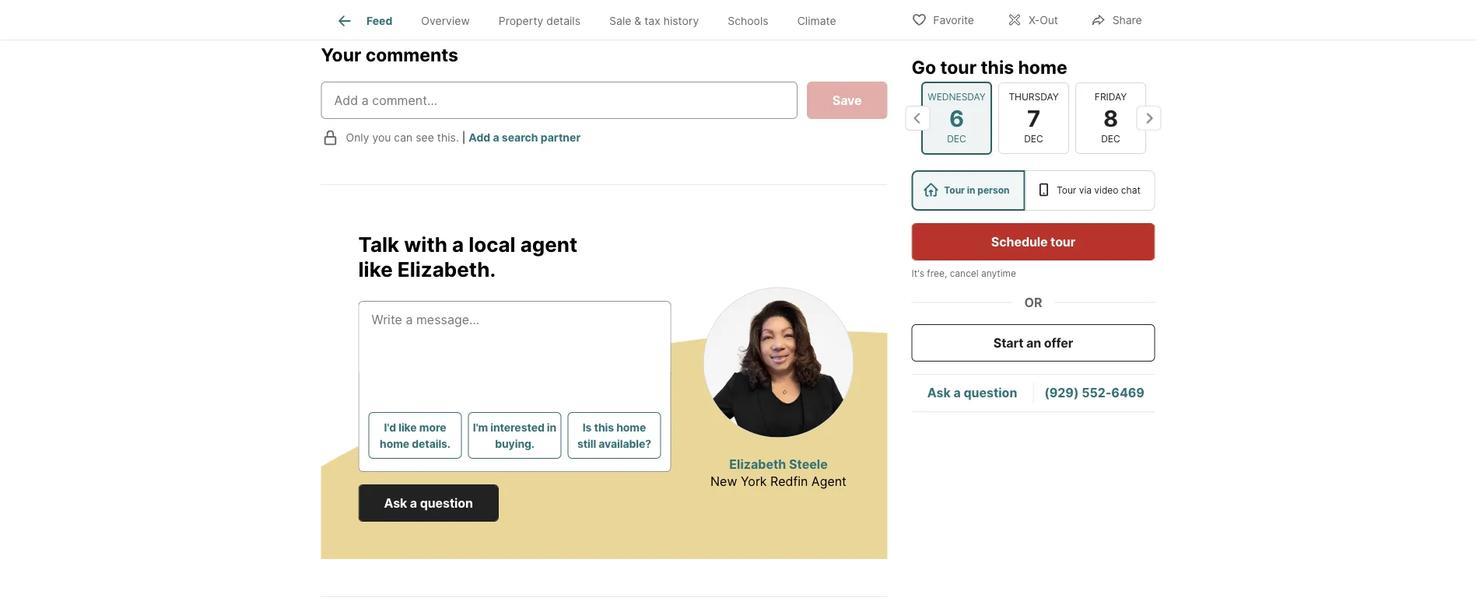 Task type: describe. For each thing, give the bounding box(es) containing it.
steele
[[789, 457, 828, 473]]

start an offer
[[994, 336, 1074, 351]]

like inside the talk with a local agent like
[[359, 258, 393, 282]]

details.
[[412, 438, 451, 451]]

favorite
[[934, 14, 975, 27]]

i'm interested in buying. button
[[468, 413, 562, 459]]

favorite button
[[899, 4, 988, 35]]

tour for tour via video chat
[[1057, 185, 1077, 196]]

in inside i'm interested in buying.
[[547, 421, 557, 434]]

(929)
[[1045, 386, 1079, 401]]

7
[[1027, 105, 1041, 132]]

i'd like more home details.
[[380, 421, 451, 451]]

out
[[1040, 14, 1059, 27]]

feed link
[[336, 12, 393, 30]]

climate tab
[[783, 2, 851, 40]]

partner
[[541, 131, 581, 144]]

person
[[978, 185, 1010, 196]]

tour via video chat option
[[1026, 170, 1156, 211]]

question inside button
[[420, 496, 473, 511]]

is
[[583, 421, 592, 434]]

only
[[346, 131, 369, 144]]

.
[[490, 258, 496, 282]]

go tour this home
[[912, 56, 1068, 78]]

x-
[[1029, 14, 1040, 27]]

your comments
[[321, 44, 459, 66]]

an
[[1027, 336, 1042, 351]]

elizabeth .
[[398, 258, 496, 282]]

(929) 552-6469 link
[[1045, 386, 1145, 401]]

dec for 8
[[1101, 134, 1121, 145]]

tour for tour in person
[[945, 185, 965, 196]]

list box containing tour in person
[[912, 170, 1156, 211]]

sale
[[610, 14, 632, 27]]

property
[[499, 14, 544, 27]]

wednesday 6 dec
[[928, 91, 986, 145]]

previous image
[[906, 106, 931, 131]]

overview tab
[[407, 2, 484, 40]]

can
[[394, 131, 413, 144]]

see
[[416, 131, 434, 144]]

new
[[711, 475, 738, 490]]

available?
[[599, 438, 652, 451]]

next image
[[1137, 106, 1162, 131]]

is this home still available?
[[578, 421, 652, 451]]

schools
[[728, 14, 769, 27]]

climate
[[798, 14, 837, 27]]

agent
[[521, 232, 578, 257]]

6469
[[1112, 386, 1145, 401]]

elizabeth for .
[[398, 258, 490, 282]]

chat
[[1122, 185, 1141, 196]]

add
[[469, 131, 491, 144]]

tour for schedule
[[1051, 234, 1076, 250]]

elizabeth steele new york redfin agent
[[711, 457, 847, 490]]

1 horizontal spatial question
[[964, 386, 1018, 401]]

schedule tour button
[[912, 223, 1156, 261]]

search
[[502, 131, 538, 144]]

elizabeth steele link
[[730, 457, 828, 473]]

new york redfin agent elizabeth steele image
[[703, 288, 854, 439]]

dec for 6
[[947, 134, 966, 145]]

via
[[1080, 185, 1092, 196]]

home for go tour this home
[[1019, 56, 1068, 78]]

i'm interested in buying.
[[473, 421, 557, 451]]

elizabeth for steele
[[730, 457, 787, 473]]

like inside i'd like more home details.
[[399, 421, 417, 434]]

home inside is this home still available?
[[617, 421, 646, 434]]

friday
[[1095, 91, 1127, 103]]

a inside the talk with a local agent like
[[452, 232, 464, 257]]

schedule
[[992, 234, 1048, 250]]

i'm
[[473, 421, 488, 434]]

552-
[[1082, 386, 1112, 401]]

(929) 552-6469
[[1045, 386, 1145, 401]]

interested
[[491, 421, 545, 434]]

friday 8 dec
[[1095, 91, 1127, 145]]

0 vertical spatial this
[[981, 56, 1015, 78]]

tour in person
[[945, 185, 1010, 196]]

tax
[[645, 14, 661, 27]]

start an offer button
[[912, 325, 1156, 362]]



Task type: locate. For each thing, give the bounding box(es) containing it.
free,
[[927, 268, 948, 279]]

buying.
[[495, 438, 535, 451]]

0 vertical spatial tour
[[941, 56, 977, 78]]

2 tour from the left
[[1057, 185, 1077, 196]]

0 horizontal spatial like
[[359, 258, 393, 282]]

| add a search partner
[[462, 131, 581, 144]]

elizabeth up york
[[730, 457, 787, 473]]

talk
[[359, 232, 400, 257]]

share
[[1113, 14, 1143, 27]]

add a search partner button
[[469, 131, 581, 144]]

&
[[635, 14, 642, 27]]

0 horizontal spatial elizabeth
[[398, 258, 490, 282]]

like down talk
[[359, 258, 393, 282]]

home inside i'd like more home details.
[[380, 438, 410, 451]]

in right 'interested'
[[547, 421, 557, 434]]

in left person
[[968, 185, 976, 196]]

anytime
[[982, 268, 1017, 279]]

1 vertical spatial like
[[399, 421, 417, 434]]

dec down 8 at the top right
[[1101, 134, 1121, 145]]

1 horizontal spatial dec
[[1024, 134, 1043, 145]]

a
[[493, 131, 500, 144], [452, 232, 464, 257], [954, 386, 961, 401], [410, 496, 417, 511]]

property details tab
[[484, 2, 595, 40]]

0 vertical spatial question
[[964, 386, 1018, 401]]

dec inside friday 8 dec
[[1101, 134, 1121, 145]]

like right i'd on the left bottom
[[399, 421, 417, 434]]

1 horizontal spatial in
[[968, 185, 976, 196]]

0 vertical spatial like
[[359, 258, 393, 282]]

tour up wednesday
[[941, 56, 977, 78]]

0 vertical spatial ask a question
[[928, 386, 1018, 401]]

i'd like more home details. button
[[369, 413, 462, 459]]

schools tab
[[714, 2, 783, 40]]

in inside 'option'
[[968, 185, 976, 196]]

cancel
[[950, 268, 979, 279]]

2 vertical spatial home
[[380, 438, 410, 451]]

6
[[949, 105, 964, 132]]

sale & tax history
[[610, 14, 699, 27]]

1 horizontal spatial ask
[[928, 386, 951, 401]]

tour inside schedule tour button
[[1051, 234, 1076, 250]]

you
[[372, 131, 391, 144]]

0 horizontal spatial question
[[420, 496, 473, 511]]

ask a question down start
[[928, 386, 1018, 401]]

tour via video chat
[[1057, 185, 1141, 196]]

start
[[994, 336, 1024, 351]]

dec for 7
[[1024, 134, 1043, 145]]

list box
[[912, 170, 1156, 211]]

go
[[912, 56, 937, 78]]

it's free, cancel anytime
[[912, 268, 1017, 279]]

ask a question down the details.
[[384, 496, 473, 511]]

0 horizontal spatial tour
[[941, 56, 977, 78]]

agent
[[812, 475, 847, 490]]

0 horizontal spatial ask a question
[[384, 496, 473, 511]]

1 horizontal spatial ask a question
[[928, 386, 1018, 401]]

offer
[[1045, 336, 1074, 351]]

2 horizontal spatial home
[[1019, 56, 1068, 78]]

1 vertical spatial question
[[420, 496, 473, 511]]

dec inside thursday 7 dec
[[1024, 134, 1043, 145]]

1 vertical spatial ask a question
[[384, 496, 473, 511]]

ask a question link
[[928, 386, 1018, 401]]

3 dec from the left
[[1101, 134, 1121, 145]]

1 horizontal spatial elizabeth
[[730, 457, 787, 473]]

x-out
[[1029, 14, 1059, 27]]

still
[[578, 438, 597, 451]]

0 horizontal spatial tour
[[945, 185, 965, 196]]

it's
[[912, 268, 925, 279]]

thursday
[[1009, 91, 1059, 103]]

elizabeth down with
[[398, 258, 490, 282]]

tour for go
[[941, 56, 977, 78]]

1 vertical spatial tour
[[1051, 234, 1076, 250]]

1 vertical spatial home
[[617, 421, 646, 434]]

property details
[[499, 14, 581, 27]]

tab list containing feed
[[321, 0, 864, 40]]

with
[[404, 232, 448, 257]]

save button
[[807, 82, 888, 119]]

or
[[1025, 295, 1043, 310]]

|
[[462, 131, 466, 144]]

question down the details.
[[420, 496, 473, 511]]

more
[[419, 421, 446, 434]]

is this home still available? button
[[568, 413, 661, 459]]

sale & tax history tab
[[595, 2, 714, 40]]

0 horizontal spatial ask
[[384, 496, 407, 511]]

feed
[[367, 14, 393, 27]]

tour left person
[[945, 185, 965, 196]]

this
[[981, 56, 1015, 78], [594, 421, 614, 434]]

home for i'd like more home details.
[[380, 438, 410, 451]]

ask inside button
[[384, 496, 407, 511]]

redfin
[[771, 475, 808, 490]]

share button
[[1078, 4, 1156, 35]]

ask a question button
[[359, 485, 499, 522]]

tour right schedule
[[1051, 234, 1076, 250]]

1 horizontal spatial home
[[617, 421, 646, 434]]

0 horizontal spatial in
[[547, 421, 557, 434]]

ask a question
[[928, 386, 1018, 401], [384, 496, 473, 511]]

2 horizontal spatial dec
[[1101, 134, 1121, 145]]

tour left the via
[[1057, 185, 1077, 196]]

york
[[741, 475, 767, 490]]

ask a question inside button
[[384, 496, 473, 511]]

home up thursday
[[1019, 56, 1068, 78]]

ask
[[928, 386, 951, 401], [384, 496, 407, 511]]

this right is
[[594, 421, 614, 434]]

home up available?
[[617, 421, 646, 434]]

8
[[1104, 105, 1118, 132]]

tab list
[[321, 0, 864, 40]]

0 horizontal spatial this
[[594, 421, 614, 434]]

local
[[469, 232, 516, 257]]

dec inside wednesday 6 dec
[[947, 134, 966, 145]]

1 dec from the left
[[947, 134, 966, 145]]

tour
[[941, 56, 977, 78], [1051, 234, 1076, 250]]

save
[[833, 93, 862, 108]]

i'd
[[384, 421, 396, 434]]

dec down 7
[[1024, 134, 1043, 145]]

home down i'd on the left bottom
[[380, 438, 410, 451]]

in
[[968, 185, 976, 196], [547, 421, 557, 434]]

1 horizontal spatial like
[[399, 421, 417, 434]]

tour inside 'option'
[[945, 185, 965, 196]]

x-out button
[[994, 4, 1072, 35]]

talk with a local agent like
[[359, 232, 578, 282]]

question down start
[[964, 386, 1018, 401]]

0 horizontal spatial home
[[380, 438, 410, 451]]

1 horizontal spatial tour
[[1057, 185, 1077, 196]]

overview
[[421, 14, 470, 27]]

1 vertical spatial this
[[594, 421, 614, 434]]

tour
[[945, 185, 965, 196], [1057, 185, 1077, 196]]

a inside button
[[410, 496, 417, 511]]

only you can see this.
[[346, 131, 459, 144]]

0 vertical spatial ask
[[928, 386, 951, 401]]

0 vertical spatial in
[[968, 185, 976, 196]]

dec down 6
[[947, 134, 966, 145]]

1 tour from the left
[[945, 185, 965, 196]]

tour inside option
[[1057, 185, 1077, 196]]

2 dec from the left
[[1024, 134, 1043, 145]]

1 horizontal spatial this
[[981, 56, 1015, 78]]

this inside is this home still available?
[[594, 421, 614, 434]]

0 vertical spatial elizabeth
[[398, 258, 490, 282]]

tour in person option
[[912, 170, 1026, 211]]

dec
[[947, 134, 966, 145], [1024, 134, 1043, 145], [1101, 134, 1121, 145]]

your
[[321, 44, 362, 66]]

schedule tour
[[992, 234, 1076, 250]]

1 vertical spatial ask
[[384, 496, 407, 511]]

None button
[[921, 82, 992, 155], [998, 82, 1069, 154], [1076, 82, 1146, 154], [921, 82, 992, 155], [998, 82, 1069, 154], [1076, 82, 1146, 154]]

video
[[1095, 185, 1119, 196]]

elizabeth inside elizabeth steele new york redfin agent
[[730, 457, 787, 473]]

Add a comment... text field
[[334, 91, 785, 110]]

1 vertical spatial in
[[547, 421, 557, 434]]

1 vertical spatial elizabeth
[[730, 457, 787, 473]]

history
[[664, 14, 699, 27]]

this.
[[437, 131, 459, 144]]

this up thursday
[[981, 56, 1015, 78]]

comments
[[366, 44, 459, 66]]

Write a message... text field
[[372, 311, 658, 367]]

0 horizontal spatial dec
[[947, 134, 966, 145]]

like
[[359, 258, 393, 282], [399, 421, 417, 434]]

details
[[547, 14, 581, 27]]

1 horizontal spatial tour
[[1051, 234, 1076, 250]]

thursday 7 dec
[[1009, 91, 1059, 145]]

0 vertical spatial home
[[1019, 56, 1068, 78]]

question
[[964, 386, 1018, 401], [420, 496, 473, 511]]



Task type: vqa. For each thing, say whether or not it's contained in the screenshot.
IS THIS HOME STILL AVAILABLE?
yes



